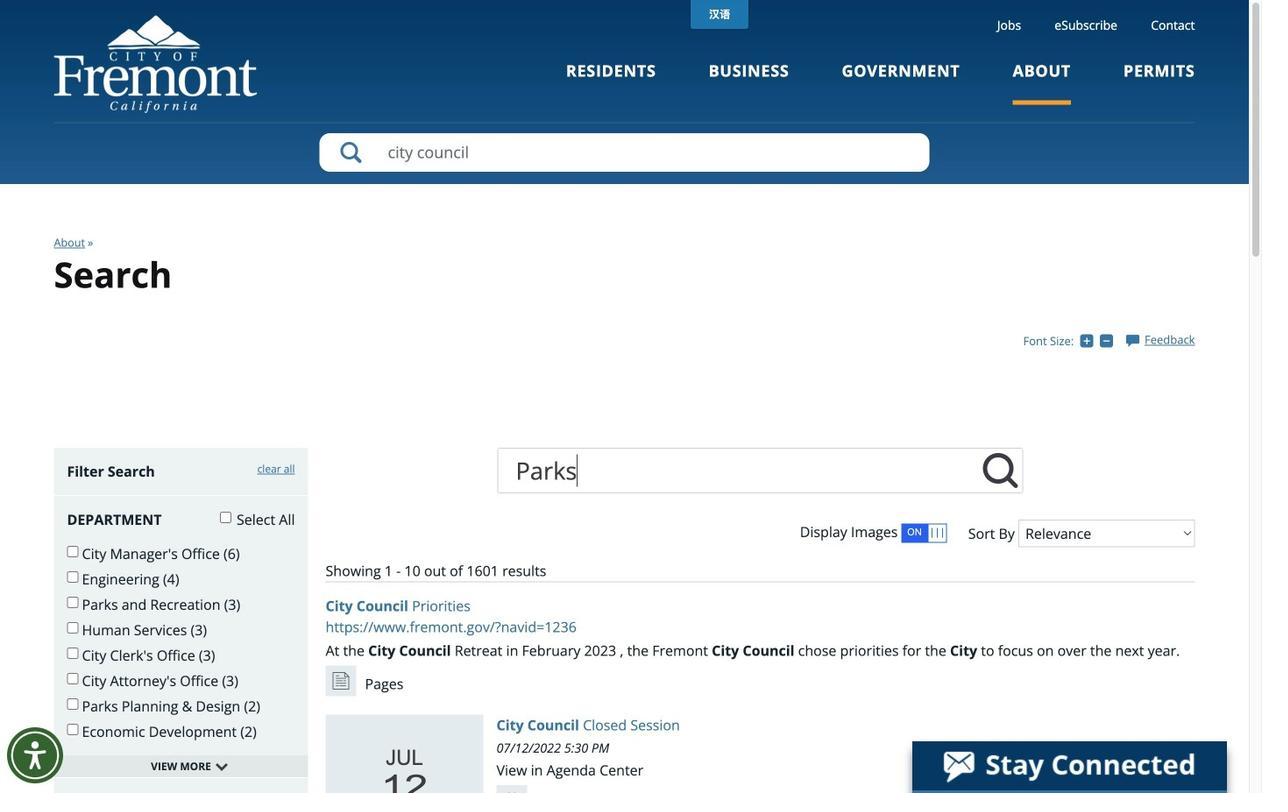 Task type: describe. For each thing, give the bounding box(es) containing it.
Search text field
[[320, 133, 930, 172]]

Search... text field
[[498, 449, 979, 493]]

stay connected image
[[913, 742, 1226, 791]]



Task type: locate. For each thing, give the bounding box(es) containing it.
None checkbox
[[220, 512, 231, 523], [67, 597, 78, 608], [67, 673, 78, 685], [67, 699, 78, 710], [220, 512, 231, 523], [67, 597, 78, 608], [67, 673, 78, 685], [67, 699, 78, 710]]

None checkbox
[[67, 546, 78, 558], [67, 572, 78, 583], [67, 622, 78, 634], [67, 648, 78, 659], [67, 724, 78, 735], [67, 546, 78, 558], [67, 572, 78, 583], [67, 622, 78, 634], [67, 648, 78, 659], [67, 724, 78, 735]]

None text field
[[979, 449, 1023, 493]]



